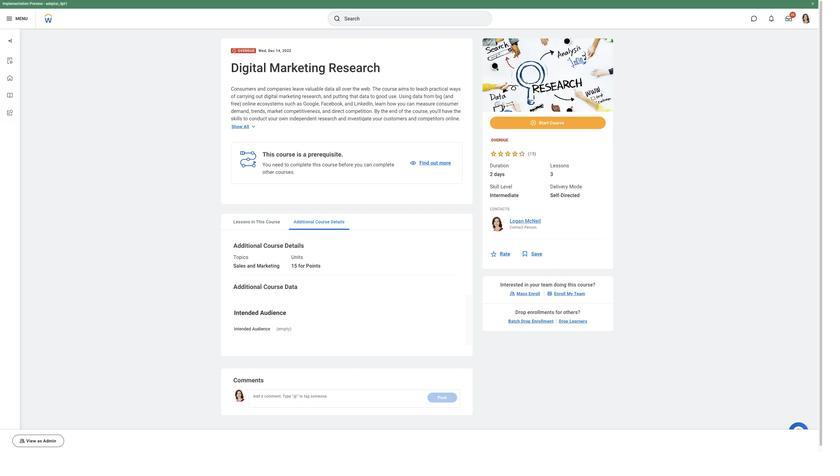 Task type: vqa. For each thing, say whether or not it's contained in the screenshot.
The "Mcneil"
yes



Task type: locate. For each thing, give the bounding box(es) containing it.
course down the prerequisite.
[[322, 162, 338, 168]]

1 horizontal spatial details
[[331, 220, 345, 225]]

15 down units
[[292, 263, 297, 269]]

exclamation circle image
[[232, 49, 237, 53]]

1 vertical spatial this
[[256, 220, 265, 225]]

to inside you need to complete this course before you can complete other courses.
[[285, 162, 289, 168]]

0 horizontal spatial data
[[325, 86, 335, 92]]

you need to complete this course before you can complete other courses.
[[263, 162, 395, 175]]

as inside consumers and companies leave valuable data all over the web. the course aims to teach practical ways of carrying out digital marketing research, and putting that data to good use. using data from big (and free) online ecosystems such as google, facebook, and linkedin, learn how you can measure consumer demand, trends, market competitiveness, and direct competition. by the end of the course, you'll have the skills to conduct your own independent research and investigate your customers and competitors online.
[[297, 101, 302, 107]]

star image left (
[[519, 150, 526, 158]]

1 horizontal spatial in
[[525, 282, 529, 288]]

directed
[[561, 193, 580, 199]]

0 vertical spatial of
[[231, 94, 236, 99]]

1 vertical spatial in
[[525, 282, 529, 288]]

0 vertical spatial can
[[407, 101, 415, 107]]

0 horizontal spatial overdue
[[238, 49, 255, 53]]

in inside course details element
[[525, 282, 529, 288]]

15 inside course details element
[[530, 151, 535, 156]]

for inside units 15 for points
[[299, 263, 305, 269]]

close environment banner image
[[812, 2, 815, 6]]

course inside lessons in this course button
[[266, 220, 280, 225]]

2 vertical spatial course
[[322, 162, 338, 168]]

carrying
[[237, 94, 255, 99]]

this inside you need to complete this course before you can complete other courses.
[[313, 162, 321, 168]]

1 vertical spatial marketing
[[257, 263, 280, 269]]

1 horizontal spatial your
[[373, 116, 383, 122]]

1 vertical spatial overdue
[[492, 138, 509, 143]]

complete down is
[[291, 162, 312, 168]]

as right view
[[37, 439, 42, 444]]

lessons in this course
[[234, 220, 280, 225]]

data left all
[[325, 86, 335, 92]]

0 horizontal spatial lessons
[[234, 220, 250, 225]]

consumers
[[231, 86, 256, 92]]

out right the find
[[431, 160, 438, 166]]

consumers and companies leave valuable data all over the web. the course aims to teach practical ways of carrying out digital marketing research, and putting that data to good use. using data from big (and free) online ecosystems such as google, facebook, and linkedin, learn how you can measure consumer demand, trends, market competitiveness, and direct competition. by the end of the course, you'll have the skills to conduct your own independent research and investigate your customers and competitors online.
[[231, 86, 461, 122]]

0 vertical spatial lessons
[[551, 163, 570, 169]]

this
[[263, 151, 275, 158], [256, 220, 265, 225]]

wed,
[[259, 49, 267, 53]]

media classroom image inside mass enroll link
[[510, 291, 516, 297]]

drop right the batch
[[522, 319, 531, 324]]

1 vertical spatial as
[[37, 439, 42, 444]]

1 complete from the left
[[291, 162, 312, 168]]

research
[[329, 61, 381, 75]]

1 horizontal spatial out
[[431, 160, 438, 166]]

15 down play circle image
[[530, 151, 535, 156]]

you down using
[[398, 101, 406, 107]]

topics sales and marketing
[[234, 255, 280, 269]]

tab list containing lessons in this course
[[221, 214, 473, 231]]

1 horizontal spatial for
[[556, 310, 563, 316]]

more
[[440, 160, 451, 166]]

1 horizontal spatial of
[[399, 108, 404, 114]]

can
[[407, 101, 415, 107], [364, 162, 372, 168]]

1 vertical spatial for
[[556, 310, 563, 316]]

0 horizontal spatial can
[[364, 162, 372, 168]]

in inside button
[[252, 220, 255, 225]]

you
[[398, 101, 406, 107], [355, 162, 363, 168]]

enroll right mass in the bottom of the page
[[529, 292, 541, 297]]

learners
[[570, 319, 588, 324]]

lessons for in
[[234, 220, 250, 225]]

2 horizontal spatial course
[[382, 86, 397, 92]]

marketing down 2022
[[270, 61, 326, 75]]

can right 'before'
[[364, 162, 372, 168]]

lessons inside course details element
[[551, 163, 570, 169]]

marketing
[[279, 94, 301, 99]]

enroll my team
[[555, 292, 586, 297]]

2 horizontal spatial data
[[413, 94, 423, 99]]

a
[[303, 151, 307, 158]]

1 vertical spatial course
[[276, 151, 295, 158]]

-
[[44, 2, 45, 6]]

save
[[532, 251, 543, 257]]

batch drop enrollment
[[509, 319, 554, 324]]

your inside course details element
[[530, 282, 540, 288]]

1 horizontal spatial complete
[[374, 162, 395, 168]]

of right end
[[399, 108, 404, 114]]

find out more
[[420, 160, 451, 166]]

direct
[[332, 108, 345, 114]]

for left others?
[[556, 310, 563, 316]]

enrollments
[[528, 310, 555, 316]]

data
[[325, 86, 335, 92], [360, 94, 370, 99], [413, 94, 423, 99]]

sales
[[234, 263, 246, 269]]

before
[[339, 162, 354, 168]]

for inside course details element
[[556, 310, 563, 316]]

you'll
[[430, 108, 441, 114]]

marketing up "additional course data"
[[257, 263, 280, 269]]

1 horizontal spatial you
[[398, 101, 406, 107]]

0 horizontal spatial media classroom image
[[19, 438, 25, 445]]

0 horizontal spatial you
[[355, 162, 363, 168]]

1 horizontal spatial 15
[[530, 151, 535, 156]]

lessons
[[551, 163, 570, 169], [234, 220, 250, 225]]

star image
[[490, 150, 498, 158], [498, 150, 505, 158], [512, 150, 519, 158]]

the right by
[[381, 108, 388, 114]]

star image up duration
[[505, 150, 512, 158]]

course inside start course button
[[550, 121, 565, 126]]

0 vertical spatial you
[[398, 101, 406, 107]]

this up my
[[568, 282, 577, 288]]

batch drop enrollment link
[[506, 317, 557, 327]]

book open image
[[6, 92, 14, 99]]

my
[[567, 292, 574, 297]]

post button
[[428, 393, 458, 403]]

your up mass enroll
[[530, 282, 540, 288]]

menu
[[15, 16, 28, 21]]

for down units
[[299, 263, 305, 269]]

drop up the batch
[[516, 310, 527, 316]]

)
[[535, 151, 537, 156]]

need
[[273, 162, 284, 168]]

show
[[232, 124, 243, 129]]

course
[[550, 121, 565, 126], [266, 220, 280, 225], [316, 220, 330, 225], [264, 242, 283, 250], [264, 284, 283, 291]]

2 star image from the left
[[498, 150, 505, 158]]

data up linkedin,
[[360, 94, 370, 99]]

details
[[331, 220, 345, 225], [285, 242, 304, 250]]

enroll down doing
[[555, 292, 566, 297]]

course up use.
[[382, 86, 397, 92]]

in for your
[[525, 282, 529, 288]]

2 horizontal spatial star image
[[519, 150, 526, 158]]

your down market
[[268, 116, 278, 122]]

1 horizontal spatial this
[[568, 282, 577, 288]]

to right "aims"
[[411, 86, 415, 92]]

0 vertical spatial out
[[256, 94, 263, 99]]

0 vertical spatial details
[[331, 220, 345, 225]]

mass
[[517, 292, 528, 297]]

1 vertical spatial of
[[399, 108, 404, 114]]

tab list
[[221, 214, 473, 231]]

overdue
[[238, 49, 255, 53], [492, 138, 509, 143]]

1 vertical spatial 15
[[292, 263, 297, 269]]

0 vertical spatial for
[[299, 263, 305, 269]]

overdue right the exclamation circle image
[[238, 49, 255, 53]]

to up courses.
[[285, 162, 289, 168]]

this course is a prerequisite.
[[263, 151, 343, 158]]

the up that
[[353, 86, 360, 92]]

rate button
[[490, 247, 514, 262]]

0 horizontal spatial enroll
[[529, 292, 541, 297]]

media classroom image inside view as admin button
[[19, 438, 25, 445]]

of up free)
[[231, 94, 236, 99]]

list
[[0, 52, 20, 122]]

0 vertical spatial overdue
[[238, 49, 255, 53]]

media classroom image left view
[[19, 438, 25, 445]]

1 vertical spatial media classroom image
[[19, 438, 25, 445]]

0 horizontal spatial this
[[313, 162, 321, 168]]

2 horizontal spatial your
[[530, 282, 540, 288]]

1 vertical spatial additional course details
[[234, 242, 304, 250]]

good
[[376, 94, 388, 99]]

others?
[[564, 310, 581, 316]]

1 horizontal spatial overdue
[[492, 138, 509, 143]]

all
[[244, 124, 249, 129]]

0 horizontal spatial complete
[[291, 162, 312, 168]]

digital marketing research
[[231, 61, 381, 75]]

1 star image from the left
[[490, 150, 498, 158]]

and
[[258, 86, 266, 92], [324, 94, 332, 99], [345, 101, 353, 107], [323, 108, 331, 114], [338, 116, 347, 122], [409, 116, 417, 122], [247, 263, 256, 269]]

visible image
[[410, 160, 417, 167]]

course details element
[[483, 38, 614, 339]]

1 horizontal spatial course
[[322, 162, 338, 168]]

1 horizontal spatial can
[[407, 101, 415, 107]]

complete
[[291, 162, 312, 168], [374, 162, 395, 168]]

admin
[[43, 439, 56, 444]]

1 vertical spatial lessons
[[234, 220, 250, 225]]

0 vertical spatial media classroom image
[[510, 291, 516, 297]]

enroll
[[529, 292, 541, 297], [555, 292, 566, 297]]

learn
[[375, 101, 386, 107]]

1 vertical spatial you
[[355, 162, 363, 168]]

0 vertical spatial this
[[313, 162, 321, 168]]

lessons inside button
[[234, 220, 250, 225]]

adeptai_dpt1
[[46, 2, 68, 6]]

to
[[411, 86, 415, 92], [371, 94, 375, 99], [244, 116, 248, 122], [285, 162, 289, 168]]

complete left visible icon at the top of page
[[374, 162, 395, 168]]

0 horizontal spatial 15
[[292, 263, 297, 269]]

dec
[[268, 49, 275, 53]]

skill level intermediate
[[490, 184, 519, 199]]

0 vertical spatial course
[[382, 86, 397, 92]]

15 inside units 15 for points
[[292, 263, 297, 269]]

33
[[792, 13, 795, 16]]

star image
[[505, 150, 512, 158], [519, 150, 526, 158], [490, 251, 498, 258]]

from
[[424, 94, 435, 99]]

delivery
[[551, 184, 569, 190]]

as inside button
[[37, 439, 42, 444]]

can inside you need to complete this course before you can complete other courses.
[[364, 162, 372, 168]]

start
[[539, 121, 549, 126]]

use.
[[389, 94, 398, 99]]

0 horizontal spatial course
[[276, 151, 295, 158]]

15 for )
[[530, 151, 535, 156]]

1 horizontal spatial lessons
[[551, 163, 570, 169]]

for for 15
[[299, 263, 305, 269]]

1 horizontal spatial as
[[297, 101, 302, 107]]

you inside consumers and companies leave valuable data all over the web. the course aims to teach practical ways of carrying out digital marketing research, and putting that data to good use. using data from big (and free) online ecosystems such as google, facebook, and linkedin, learn how you can measure consumer demand, trends, market competitiveness, and direct competition. by the end of the course, you'll have the skills to conduct your own independent research and investigate your customers and competitors online.
[[398, 101, 406, 107]]

1 vertical spatial additional
[[234, 242, 262, 250]]

the left course,
[[405, 108, 412, 114]]

14,
[[276, 49, 282, 53]]

competitiveness,
[[284, 108, 321, 114]]

0 vertical spatial marketing
[[270, 61, 326, 75]]

1 horizontal spatial star image
[[505, 150, 512, 158]]

0 horizontal spatial details
[[285, 242, 304, 250]]

and right sales
[[247, 263, 256, 269]]

menu banner
[[0, 0, 819, 29]]

and up research
[[323, 108, 331, 114]]

1 horizontal spatial enroll
[[555, 292, 566, 297]]

free)
[[231, 101, 241, 107]]

0 horizontal spatial as
[[37, 439, 42, 444]]

0 vertical spatial this
[[263, 151, 275, 158]]

your down by
[[373, 116, 383, 122]]

using
[[399, 94, 412, 99]]

0 vertical spatial 15
[[530, 151, 535, 156]]

measure
[[416, 101, 435, 107]]

that
[[350, 94, 359, 99]]

drop down others?
[[559, 319, 569, 324]]

the up online. at the right of page
[[454, 108, 461, 114]]

0 horizontal spatial in
[[252, 220, 255, 225]]

0 horizontal spatial out
[[256, 94, 263, 99]]

details inside additional course details button
[[331, 220, 345, 225]]

competition.
[[346, 108, 373, 114]]

media classroom image
[[510, 291, 516, 297], [19, 438, 25, 445]]

(
[[529, 151, 530, 156]]

0 vertical spatial as
[[297, 101, 302, 107]]

0 horizontal spatial star image
[[490, 251, 498, 258]]

course inside you need to complete this course before you can complete other courses.
[[322, 162, 338, 168]]

market
[[267, 108, 283, 114]]

star image left rate
[[490, 251, 498, 258]]

overdue up duration
[[492, 138, 509, 143]]

data
[[285, 284, 298, 291]]

rate
[[500, 251, 511, 257]]

media classroom image down interested
[[510, 291, 516, 297]]

data down teach
[[413, 94, 423, 99]]

lessons for 3
[[551, 163, 570, 169]]

1 vertical spatial can
[[364, 162, 372, 168]]

units 15 for points
[[292, 255, 321, 269]]

0 horizontal spatial for
[[299, 263, 305, 269]]

0 vertical spatial additional course details
[[294, 220, 345, 225]]

this down the prerequisite.
[[313, 162, 321, 168]]

0 vertical spatial in
[[252, 220, 255, 225]]

1 horizontal spatial data
[[360, 94, 370, 99]]

1 horizontal spatial media classroom image
[[510, 291, 516, 297]]

view as admin
[[26, 439, 56, 444]]

duration 2 days
[[490, 163, 509, 178]]

media mylearning image
[[522, 251, 529, 258]]

out left digital
[[256, 94, 263, 99]]

find
[[420, 160, 430, 166]]

you right 'before'
[[355, 162, 363, 168]]

how
[[387, 101, 397, 107]]

skill
[[490, 184, 500, 190]]

1 vertical spatial this
[[568, 282, 577, 288]]

course up need
[[276, 151, 295, 158]]

0 vertical spatial additional
[[294, 220, 315, 225]]

implementation
[[2, 2, 29, 6]]

as up competitiveness, on the left of the page
[[297, 101, 302, 107]]

course?
[[578, 282, 596, 288]]

1 vertical spatial out
[[431, 160, 438, 166]]

drop
[[516, 310, 527, 316], [522, 319, 531, 324], [559, 319, 569, 324]]

star image inside rate button
[[490, 251, 498, 258]]

can down using
[[407, 101, 415, 107]]



Task type: describe. For each thing, give the bounding box(es) containing it.
courses.
[[276, 169, 295, 175]]

drop enrollments for others?
[[516, 310, 581, 316]]

15 for for
[[292, 263, 297, 269]]

to down the
[[371, 94, 375, 99]]

for for enrollments
[[556, 310, 563, 316]]

additional course details inside button
[[294, 220, 345, 225]]

enrollment
[[532, 319, 554, 324]]

teach
[[416, 86, 428, 92]]

this inside course details element
[[568, 282, 577, 288]]

additional inside button
[[294, 220, 315, 225]]

home image
[[6, 74, 14, 82]]

this inside lessons in this course button
[[256, 220, 265, 225]]

and up digital
[[258, 86, 266, 92]]

leave
[[293, 86, 304, 92]]

show all button
[[232, 122, 257, 132]]

view as admin button
[[12, 435, 64, 448]]

to up all
[[244, 116, 248, 122]]

contact card matrix manager image
[[547, 291, 553, 297]]

you inside you need to complete this course before you can complete other courses.
[[355, 162, 363, 168]]

in for this
[[252, 220, 255, 225]]

you
[[263, 162, 271, 168]]

3 star image from the left
[[512, 150, 519, 158]]

0 horizontal spatial of
[[231, 94, 236, 99]]

and down course,
[[409, 116, 417, 122]]

self-
[[551, 193, 561, 199]]

and down that
[[345, 101, 353, 107]]

digital
[[231, 61, 267, 75]]

conduct
[[249, 116, 267, 122]]

ways
[[450, 86, 461, 92]]

transformation import image
[[7, 38, 13, 44]]

post
[[438, 396, 447, 401]]

search image
[[334, 15, 341, 22]]

drop learners link
[[557, 317, 590, 327]]

aims
[[399, 86, 409, 92]]

skills
[[231, 116, 242, 122]]

out inside button
[[431, 160, 438, 166]]

3
[[551, 172, 554, 178]]

(and
[[444, 94, 454, 99]]

logan
[[510, 219, 524, 224]]

chevron down small image
[[251, 124, 257, 130]]

team
[[542, 282, 553, 288]]

notifications large image
[[769, 15, 775, 22]]

out inside consumers and companies leave valuable data all over the web. the course aims to teach practical ways of carrying out digital marketing research, and putting that data to good use. using data from big (and free) online ecosystems such as google, facebook, and linkedin, learn how you can measure consumer demand, trends, market competitiveness, and direct competition. by the end of the course, you'll have the skills to conduct your own independent research and investigate your customers and competitors online.
[[256, 94, 263, 99]]

view
[[26, 439, 36, 444]]

lessons in this course button
[[229, 214, 285, 230]]

media classroom image for mass enroll
[[510, 291, 516, 297]]

mcneil
[[526, 219, 541, 224]]

drop for drop learners
[[559, 319, 569, 324]]

drop for drop enrollments for others?
[[516, 310, 527, 316]]

online
[[243, 101, 256, 107]]

can inside consumers and companies leave valuable data all over the web. the course aims to teach practical ways of carrying out digital marketing research, and putting that data to good use. using data from big (and free) online ecosystems such as google, facebook, and linkedin, learn how you can measure consumer demand, trends, market competitiveness, and direct competition. by the end of the course, you'll have the skills to conduct your own independent research and investigate your customers and competitors online.
[[407, 101, 415, 107]]

0 horizontal spatial your
[[268, 116, 278, 122]]

profile logan mcneil image
[[802, 14, 812, 25]]

media classroom image for view as admin
[[19, 438, 25, 445]]

end
[[390, 108, 398, 114]]

additional course details button
[[289, 214, 350, 230]]

report parameter image
[[6, 57, 14, 64]]

start course
[[539, 121, 565, 126]]

is
[[297, 151, 302, 158]]

and inside topics sales and marketing
[[247, 263, 256, 269]]

such
[[285, 101, 296, 107]]

trends,
[[251, 108, 266, 114]]

2 enroll from the left
[[555, 292, 566, 297]]

mode
[[570, 184, 583, 190]]

days
[[495, 172, 505, 178]]

practical
[[430, 86, 449, 92]]

other
[[263, 169, 274, 175]]

justify image
[[6, 15, 13, 22]]

Search Workday  search field
[[345, 12, 479, 25]]

online.
[[446, 116, 461, 122]]

by
[[375, 108, 380, 114]]

preview
[[30, 2, 43, 6]]

1 enroll from the left
[[529, 292, 541, 297]]

and down direct
[[338, 116, 347, 122]]

course inside additional course details button
[[316, 220, 330, 225]]

wed, dec 14, 2022
[[259, 49, 291, 53]]

the
[[373, 86, 381, 92]]

research
[[318, 116, 337, 122]]

interested in your team doing this course?
[[501, 282, 596, 288]]

enroll my team link
[[545, 289, 589, 299]]

and up facebook, on the top
[[324, 94, 332, 99]]

lessons 3
[[551, 163, 570, 178]]

mass enroll link
[[507, 289, 544, 299]]

additional course data
[[234, 284, 298, 291]]

ecosystems
[[257, 101, 284, 107]]

competitors
[[418, 116, 445, 122]]

logan mcneil contact person
[[510, 219, 541, 230]]

marketing inside topics sales and marketing
[[257, 263, 280, 269]]

find out more button
[[410, 156, 455, 171]]

2 complete from the left
[[374, 162, 395, 168]]

drop learners
[[559, 319, 588, 324]]

big
[[436, 94, 443, 99]]

web.
[[361, 86, 372, 92]]

interested
[[501, 282, 524, 288]]

course,
[[413, 108, 429, 114]]

all
[[336, 86, 341, 92]]

course inside consumers and companies leave valuable data all over the web. the course aims to teach practical ways of carrying out digital marketing research, and putting that data to good use. using data from big (and free) online ecosystems such as google, facebook, and linkedin, learn how you can measure consumer demand, trends, market competitiveness, and direct competition. by the end of the course, you'll have the skills to conduct your own independent research and investigate your customers and competitors online.
[[382, 86, 397, 92]]

inbox large image
[[786, 15, 793, 22]]

topics
[[234, 255, 249, 261]]

putting
[[333, 94, 349, 99]]

doing
[[554, 282, 567, 288]]

implementation preview -   adeptai_dpt1
[[2, 2, 68, 6]]

play circle image
[[531, 120, 537, 126]]

have
[[443, 108, 453, 114]]

prerequisite.
[[308, 151, 343, 158]]

independent
[[290, 116, 317, 122]]

Comment text field
[[252, 393, 424, 404]]

overdue inside course details element
[[492, 138, 509, 143]]

33 button
[[783, 12, 797, 25]]

batch
[[509, 319, 520, 324]]

2 vertical spatial additional
[[234, 284, 262, 291]]

delivery mode self-directed
[[551, 184, 583, 199]]

1 vertical spatial details
[[285, 242, 304, 250]]



